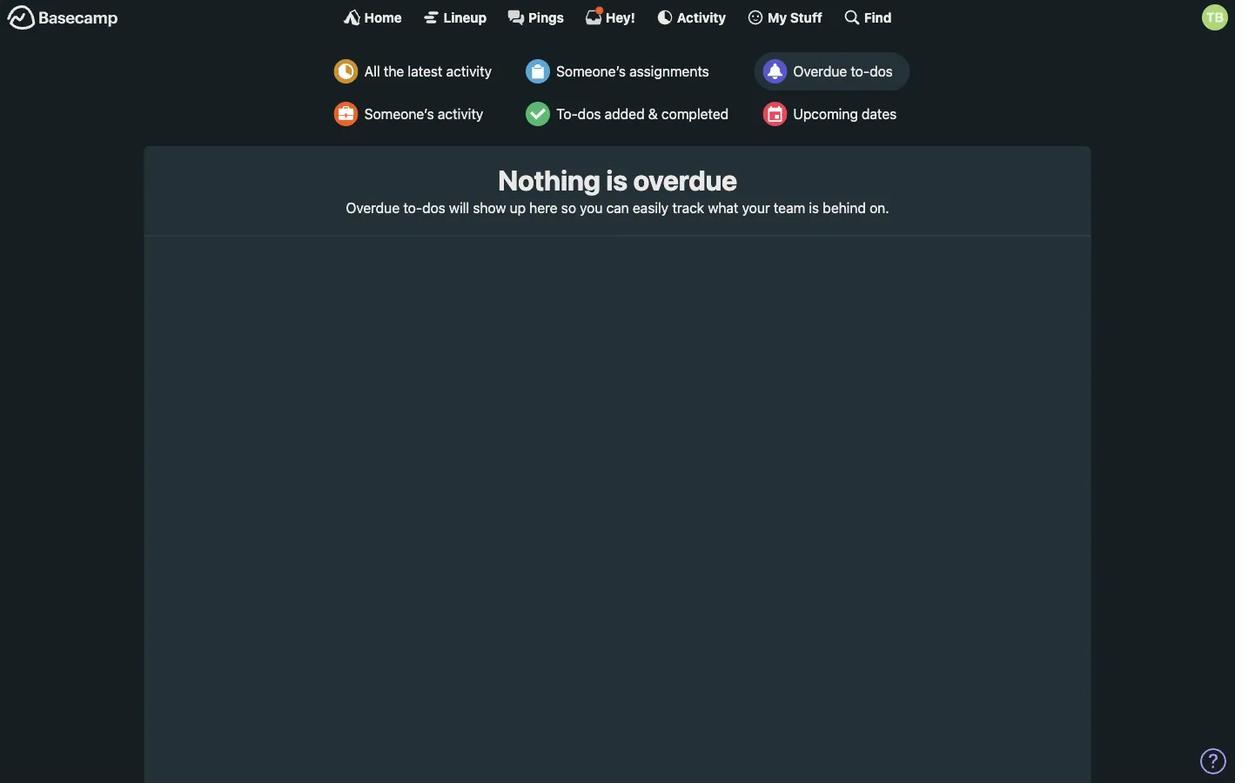 Task type: describe. For each thing, give the bounding box(es) containing it.
team
[[774, 199, 806, 216]]

show
[[473, 199, 506, 216]]

lineup link
[[423, 9, 487, 26]]

someone's assignments link
[[517, 52, 742, 91]]

upcoming dates link
[[754, 95, 910, 133]]

you
[[580, 199, 603, 216]]

will
[[449, 199, 470, 216]]

to-
[[557, 106, 578, 122]]

nothing is overdue overdue to-dos will show up here so you can easily track what your team is behind on.
[[346, 164, 890, 216]]

0 vertical spatial activity
[[446, 63, 492, 80]]

the
[[384, 63, 404, 80]]

pings button
[[508, 9, 564, 26]]

find
[[865, 10, 892, 25]]

switch accounts image
[[7, 4, 118, 31]]

added
[[605, 106, 645, 122]]

all the latest activity link
[[325, 52, 505, 91]]

1 horizontal spatial is
[[809, 199, 820, 216]]

behind
[[823, 199, 866, 216]]

all the latest activity
[[365, 63, 492, 80]]

todo image
[[526, 102, 550, 126]]

hey!
[[606, 10, 636, 25]]

activity report image
[[334, 59, 359, 84]]

activity link
[[656, 9, 726, 26]]

overdue to-dos link
[[754, 52, 910, 91]]

1 vertical spatial activity
[[438, 106, 483, 122]]

0 vertical spatial is
[[606, 164, 628, 197]]

1 horizontal spatial overdue
[[794, 63, 847, 80]]

nothing
[[498, 164, 601, 197]]

completed
[[662, 106, 729, 122]]

find button
[[844, 9, 892, 26]]

assignment image
[[526, 59, 550, 84]]

dates
[[862, 106, 897, 122]]

on.
[[870, 199, 890, 216]]

my stuff
[[768, 10, 823, 25]]

so
[[561, 199, 576, 216]]

your
[[743, 199, 770, 216]]

pings
[[529, 10, 564, 25]]



Task type: vqa. For each thing, say whether or not it's contained in the screenshot.
topmost activity
yes



Task type: locate. For each thing, give the bounding box(es) containing it.
main element
[[0, 0, 1236, 34]]

to- inside overdue to-dos link
[[851, 63, 870, 80]]

activity down all the latest activity on the left of page
[[438, 106, 483, 122]]

track
[[673, 199, 705, 216]]

1 horizontal spatial dos
[[578, 106, 601, 122]]

0 horizontal spatial someone's
[[365, 106, 434, 122]]

someone's up to-
[[557, 63, 626, 80]]

to-dos added & completed
[[557, 106, 729, 122]]

0 vertical spatial someone's
[[557, 63, 626, 80]]

someone's assignments
[[557, 63, 709, 80]]

2 horizontal spatial dos
[[870, 63, 893, 80]]

someone's activity link
[[325, 95, 505, 133]]

upcoming
[[794, 106, 858, 122]]

here
[[530, 199, 558, 216]]

reports image
[[763, 59, 788, 84]]

assignments
[[630, 63, 709, 80]]

is right team
[[809, 199, 820, 216]]

dos
[[870, 63, 893, 80], [578, 106, 601, 122], [422, 199, 446, 216]]

1 vertical spatial overdue
[[346, 199, 400, 216]]

0 horizontal spatial to-
[[403, 199, 422, 216]]

dos up 'dates'
[[870, 63, 893, 80]]

dos inside nothing is overdue overdue to-dos will show up here so you can easily track what your team is behind on.
[[422, 199, 446, 216]]

to- inside nothing is overdue overdue to-dos will show up here so you can easily track what your team is behind on.
[[403, 199, 422, 216]]

is up can
[[606, 164, 628, 197]]

overdue left will
[[346, 199, 400, 216]]

dos left added in the top of the page
[[578, 106, 601, 122]]

someone's for someone's activity
[[365, 106, 434, 122]]

is
[[606, 164, 628, 197], [809, 199, 820, 216]]

someone's activity
[[365, 106, 483, 122]]

lineup
[[444, 10, 487, 25]]

activity
[[446, 63, 492, 80], [438, 106, 483, 122]]

&
[[649, 106, 658, 122]]

hey! button
[[585, 6, 636, 26]]

latest
[[408, 63, 443, 80]]

activity
[[677, 10, 726, 25]]

0 horizontal spatial dos
[[422, 199, 446, 216]]

what
[[708, 199, 739, 216]]

to-
[[851, 63, 870, 80], [403, 199, 422, 216]]

my stuff button
[[747, 9, 823, 26]]

schedule image
[[763, 102, 788, 126]]

can
[[607, 199, 629, 216]]

overdue
[[794, 63, 847, 80], [346, 199, 400, 216]]

1 vertical spatial to-
[[403, 199, 422, 216]]

up
[[510, 199, 526, 216]]

0 horizontal spatial is
[[606, 164, 628, 197]]

1 vertical spatial dos
[[578, 106, 601, 122]]

overdue to-dos
[[794, 63, 893, 80]]

home link
[[344, 9, 402, 26]]

my
[[768, 10, 787, 25]]

0 horizontal spatial overdue
[[346, 199, 400, 216]]

someone's down the
[[365, 106, 434, 122]]

1 horizontal spatial someone's
[[557, 63, 626, 80]]

to-dos added & completed link
[[517, 95, 742, 133]]

0 vertical spatial dos
[[870, 63, 893, 80]]

overdue inside nothing is overdue overdue to-dos will show up here so you can easily track what your team is behind on.
[[346, 199, 400, 216]]

overdue up upcoming on the top right of page
[[794, 63, 847, 80]]

0 vertical spatial to-
[[851, 63, 870, 80]]

to- up "upcoming dates"
[[851, 63, 870, 80]]

stuff
[[791, 10, 823, 25]]

0 vertical spatial overdue
[[794, 63, 847, 80]]

someone's inside someone's assignments link
[[557, 63, 626, 80]]

someone's for someone's assignments
[[557, 63, 626, 80]]

someone's
[[557, 63, 626, 80], [365, 106, 434, 122]]

easily
[[633, 199, 669, 216]]

tim burton image
[[1203, 4, 1229, 30]]

1 horizontal spatial to-
[[851, 63, 870, 80]]

activity right latest
[[446, 63, 492, 80]]

person report image
[[334, 102, 359, 126]]

someone's inside someone's activity link
[[365, 106, 434, 122]]

overdue
[[633, 164, 738, 197]]

home
[[365, 10, 402, 25]]

all
[[365, 63, 380, 80]]

upcoming dates
[[794, 106, 897, 122]]

dos left will
[[422, 199, 446, 216]]

1 vertical spatial someone's
[[365, 106, 434, 122]]

2 vertical spatial dos
[[422, 199, 446, 216]]

1 vertical spatial is
[[809, 199, 820, 216]]

to- left will
[[403, 199, 422, 216]]



